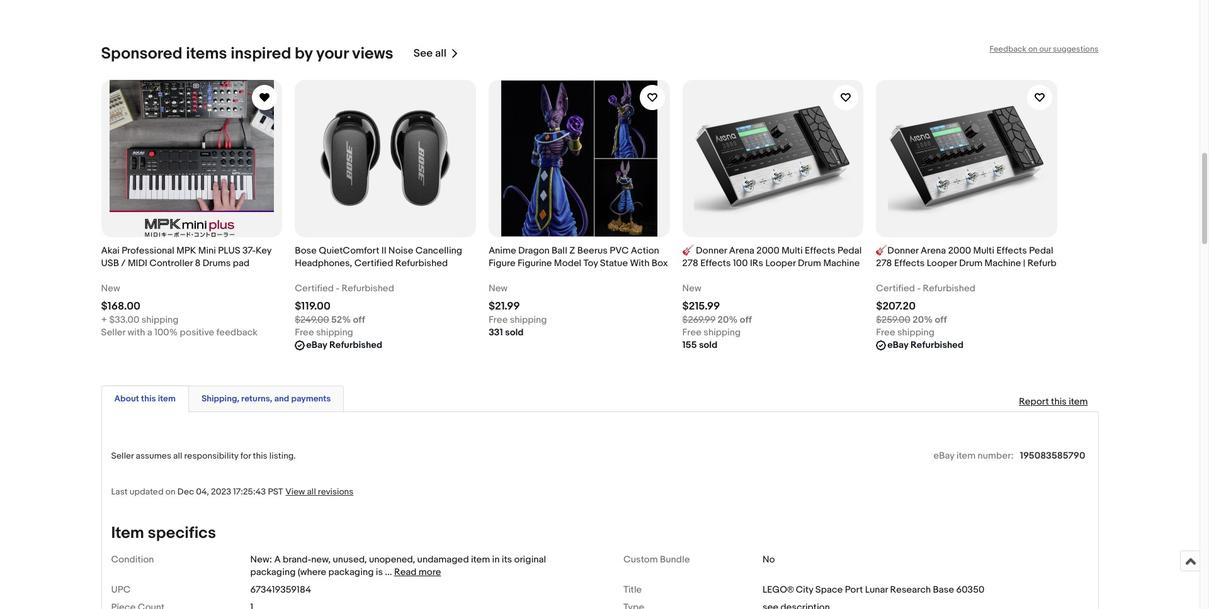 Task type: vqa. For each thing, say whether or not it's contained in the screenshot.
North America
no



Task type: locate. For each thing, give the bounding box(es) containing it.
- inside the certified - refurbished $207.20 $259.00 20% off free shipping
[[917, 283, 921, 295]]

0 horizontal spatial 2000
[[757, 245, 780, 257]]

1 horizontal spatial sold
[[699, 339, 718, 351]]

multi inside 🎸 donner arena 2000 multi effects pedal 278 effects 100 irs looper drum machine
[[782, 245, 803, 257]]

this
[[141, 393, 156, 404], [1051, 396, 1067, 408], [253, 451, 267, 461]]

shipping up 100% at left bottom
[[142, 314, 179, 326]]

1 20% from the left
[[718, 314, 738, 326]]

item left the number:
[[957, 450, 976, 462]]

certified for $207.20
[[876, 283, 915, 295]]

drum right irs
[[798, 257, 821, 269]]

20% up ebay refurbished text field on the bottom
[[913, 314, 933, 326]]

free inside the certified - refurbished $207.20 $259.00 20% off free shipping
[[876, 327, 895, 339]]

off right "52%"
[[353, 314, 365, 326]]

new up $168.00
[[101, 283, 120, 295]]

-
[[336, 283, 340, 295], [917, 283, 921, 295]]

🎸donner arena 2000 multi effects pedal 278 effects looper drum machine | refurb
[[876, 245, 1057, 269]]

0 horizontal spatial off
[[353, 314, 365, 326]]

1 vertical spatial all
[[173, 451, 182, 461]]

Certified - Refurbished text field
[[295, 283, 394, 295], [876, 283, 976, 295]]

arena right 🎸donner
[[921, 245, 946, 257]]

2 horizontal spatial certified
[[876, 283, 915, 295]]

$119.00 text field
[[295, 300, 331, 313]]

quietcomfort
[[319, 245, 379, 257]]

1 vertical spatial on
[[166, 487, 176, 497]]

1 horizontal spatial 20%
[[913, 314, 933, 326]]

0 vertical spatial on
[[1029, 44, 1038, 54]]

ball
[[552, 245, 567, 257]]

1 vertical spatial sold
[[699, 339, 718, 351]]

new inside new $21.99 free shipping 331 sold
[[489, 283, 508, 295]]

item
[[158, 393, 176, 404], [1069, 396, 1088, 408], [957, 450, 976, 462], [471, 554, 490, 566]]

certified inside "certified - refurbished $119.00 $249.00 52% off free shipping"
[[295, 283, 334, 295]]

lego®
[[763, 584, 794, 596]]

1 multi from the left
[[782, 245, 803, 257]]

+ $33.00 shipping text field
[[101, 314, 179, 327]]

last updated on dec 04, 2023 17:25:43 pst view all revisions
[[111, 487, 354, 497]]

2 horizontal spatial new
[[683, 283, 702, 295]]

sold right 155
[[699, 339, 718, 351]]

drum
[[798, 257, 821, 269], [959, 257, 983, 269]]

certified up '$119.00' text field
[[295, 283, 334, 295]]

new text field up $21.99 text field
[[489, 283, 508, 295]]

0 horizontal spatial multi
[[782, 245, 803, 257]]

0 horizontal spatial 278
[[683, 257, 698, 269]]

2 20% from the left
[[913, 314, 933, 326]]

seller
[[101, 327, 125, 339], [111, 451, 134, 461]]

bundle
[[660, 554, 690, 566]]

suggestions
[[1053, 44, 1099, 54]]

sponsored items inspired by your views
[[101, 44, 393, 63]]

1 horizontal spatial drum
[[959, 257, 983, 269]]

2 278 from the left
[[876, 257, 892, 269]]

certified - refurbished text field for $207.20
[[876, 283, 976, 295]]

condition
[[111, 554, 154, 566]]

new up $21.99 text field
[[489, 283, 508, 295]]

certified down ii at left
[[354, 257, 393, 269]]

this inside button
[[141, 393, 156, 404]]

lego® city space port lunar research base 60350
[[763, 584, 985, 596]]

multi inside 🎸donner arena 2000 multi effects pedal 278 effects looper drum machine | refurb
[[974, 245, 995, 257]]

free shipping text field down $269.99
[[683, 327, 741, 339]]

drum left |
[[959, 257, 983, 269]]

on left dec
[[166, 487, 176, 497]]

1 horizontal spatial certified - refurbished text field
[[876, 283, 976, 295]]

1 horizontal spatial looper
[[927, 257, 957, 269]]

free shipping text field down the $249.00
[[295, 327, 353, 339]]

no
[[763, 554, 775, 566]]

2000 right 🎸donner
[[948, 245, 971, 257]]

2023
[[211, 487, 231, 497]]

new inside new $168.00 + $33.00 shipping seller with a 100% positive feedback
[[101, 283, 120, 295]]

1 horizontal spatial off
[[740, 314, 752, 326]]

2 - from the left
[[917, 283, 921, 295]]

2000 up irs
[[757, 245, 780, 257]]

refurbished inside text field
[[911, 339, 964, 351]]

free shipping text field down $259.00
[[876, 327, 935, 339]]

certified - refurbished text field up previous price $259.00 20% off text field
[[876, 283, 976, 295]]

arena up 100
[[729, 245, 755, 257]]

about
[[114, 393, 139, 404]]

off for $119.00
[[353, 314, 365, 326]]

views
[[352, 44, 393, 63]]

seller left the "assumes"
[[111, 451, 134, 461]]

0 horizontal spatial -
[[336, 283, 340, 295]]

see all
[[414, 47, 446, 60]]

machine inside 🎸 donner arena 2000 multi effects pedal 278 effects 100 irs looper drum machine
[[824, 257, 860, 269]]

with
[[630, 257, 650, 269]]

listing.
[[269, 451, 296, 461]]

tab list containing about this item
[[101, 383, 1099, 412]]

arena
[[729, 245, 755, 257], [921, 245, 946, 257]]

0 horizontal spatial this
[[141, 393, 156, 404]]

certified - refurbished text field up "52%"
[[295, 283, 394, 295]]

2 machine from the left
[[985, 257, 1021, 269]]

2000
[[757, 245, 780, 257], [948, 245, 971, 257]]

feedback on our suggestions
[[990, 44, 1099, 54]]

1 horizontal spatial machine
[[985, 257, 1021, 269]]

1 horizontal spatial -
[[917, 283, 921, 295]]

new $21.99 free shipping 331 sold
[[489, 283, 547, 339]]

2 vertical spatial all
[[307, 487, 316, 497]]

pedal left 🎸donner
[[838, 245, 862, 257]]

off up ebay refurbished text field on the bottom
[[935, 314, 947, 326]]

1 horizontal spatial on
[[1029, 44, 1038, 54]]

$215.99 text field
[[683, 300, 720, 313]]

shipping up the 155 sold text box
[[704, 327, 741, 339]]

0 vertical spatial sold
[[505, 327, 524, 339]]

free down $259.00
[[876, 327, 895, 339]]

all right view
[[307, 487, 316, 497]]

2 arena from the left
[[921, 245, 946, 257]]

free down the $249.00
[[295, 327, 314, 339]]

2 off from the left
[[740, 314, 752, 326]]

new text field for $21.99
[[489, 283, 508, 295]]

0 horizontal spatial new
[[101, 283, 120, 295]]

2 horizontal spatial new text field
[[683, 283, 702, 295]]

1 drum from the left
[[798, 257, 821, 269]]

1 horizontal spatial new
[[489, 283, 508, 295]]

positive
[[180, 327, 214, 339]]

akai
[[101, 245, 120, 257]]

1 horizontal spatial certified
[[354, 257, 393, 269]]

0 horizontal spatial looper
[[766, 257, 796, 269]]

ebay refurbished down previous price $259.00 20% off text field
[[888, 339, 964, 351]]

0 horizontal spatial certified - refurbished text field
[[295, 283, 394, 295]]

1 new from the left
[[101, 283, 120, 295]]

by
[[295, 44, 313, 63]]

item specifics
[[111, 524, 216, 543]]

free inside new $215.99 $269.99 20% off free shipping 155 sold
[[683, 327, 702, 339]]

this right for
[[253, 451, 267, 461]]

$207.20
[[876, 300, 916, 313]]

0 horizontal spatial 20%
[[718, 314, 738, 326]]

refurbished down bose quietcomfort ii noise cancelling headphones, certified refurbished
[[342, 283, 394, 295]]

1 horizontal spatial packaging
[[329, 567, 374, 579]]

2 certified - refurbished text field from the left
[[876, 283, 976, 295]]

revisions
[[318, 487, 354, 497]]

our
[[1040, 44, 1051, 54]]

ebay for $119.00
[[306, 339, 327, 351]]

- inside "certified - refurbished $119.00 $249.00 52% off free shipping"
[[336, 283, 340, 295]]

155 sold text field
[[683, 339, 718, 352]]

1 horizontal spatial arena
[[921, 245, 946, 257]]

1 ebay refurbished from the left
[[306, 339, 382, 351]]

1 horizontal spatial ebay refurbished
[[888, 339, 964, 351]]

pedal up refurb
[[1029, 245, 1054, 257]]

item right about
[[158, 393, 176, 404]]

about this item button
[[114, 393, 176, 405]]

0 horizontal spatial new text field
[[101, 283, 120, 295]]

- up previous price $259.00 20% off text field
[[917, 283, 921, 295]]

item
[[111, 524, 144, 543]]

1 new text field from the left
[[101, 283, 120, 295]]

2 ebay refurbished from the left
[[888, 339, 964, 351]]

0 horizontal spatial machine
[[824, 257, 860, 269]]

midi
[[128, 257, 147, 269]]

1 machine from the left
[[824, 257, 860, 269]]

0 horizontal spatial all
[[173, 451, 182, 461]]

free up 331
[[489, 314, 508, 326]]

155
[[683, 339, 697, 351]]

1 horizontal spatial new text field
[[489, 283, 508, 295]]

off right $269.99
[[740, 314, 752, 326]]

free inside "certified - refurbished $119.00 $249.00 52% off free shipping"
[[295, 327, 314, 339]]

2 looper from the left
[[927, 257, 957, 269]]

ebay inside text field
[[888, 339, 909, 351]]

2 new text field from the left
[[489, 283, 508, 295]]

off
[[353, 314, 365, 326], [740, 314, 752, 326], [935, 314, 947, 326]]

base
[[933, 584, 954, 596]]

looper right irs
[[766, 257, 796, 269]]

model
[[554, 257, 582, 269]]

certified for $119.00
[[295, 283, 334, 295]]

tab list
[[101, 383, 1099, 412]]

packaging down unused,
[[329, 567, 374, 579]]

free up 155
[[683, 327, 702, 339]]

278 inside 🎸 donner arena 2000 multi effects pedal 278 effects 100 irs looper drum machine
[[683, 257, 698, 269]]

278 down 🎸
[[683, 257, 698, 269]]

New text field
[[101, 283, 120, 295], [489, 283, 508, 295], [683, 283, 702, 295]]

2 2000 from the left
[[948, 245, 971, 257]]

packaging
[[250, 567, 296, 579], [329, 567, 374, 579]]

0 horizontal spatial ebay
[[306, 339, 327, 351]]

noise
[[389, 245, 413, 257]]

0 horizontal spatial ebay refurbished
[[306, 339, 382, 351]]

- down headphones,
[[336, 283, 340, 295]]

shipping down "52%"
[[316, 327, 353, 339]]

0 horizontal spatial drum
[[798, 257, 821, 269]]

refurbished inside text box
[[329, 339, 382, 351]]

seller down +
[[101, 327, 125, 339]]

1 pedal from the left
[[838, 245, 862, 257]]

refurbished inside "certified - refurbished $119.00 $249.00 52% off free shipping"
[[342, 283, 394, 295]]

37-
[[243, 245, 256, 257]]

new:
[[250, 554, 272, 566]]

dragon
[[518, 245, 550, 257]]

ebay left the number:
[[934, 450, 955, 462]]

shipping up the 331 sold 'text box'
[[510, 314, 547, 326]]

on left our
[[1029, 44, 1038, 54]]

looper up the certified - refurbished $207.20 $259.00 20% off free shipping at the right
[[927, 257, 957, 269]]

20% inside new $215.99 $269.99 20% off free shipping 155 sold
[[718, 314, 738, 326]]

new text field up $168.00
[[101, 283, 120, 295]]

673419359184
[[250, 584, 311, 596]]

ebay refurbished
[[306, 339, 382, 351], [888, 339, 964, 351]]

2 new from the left
[[489, 283, 508, 295]]

and
[[274, 393, 289, 404]]

upc
[[111, 584, 131, 596]]

item right the report
[[1069, 396, 1088, 408]]

off inside the certified - refurbished $207.20 $259.00 20% off free shipping
[[935, 314, 947, 326]]

2 pedal from the left
[[1029, 245, 1054, 257]]

1 certified - refurbished text field from the left
[[295, 283, 394, 295]]

new
[[101, 283, 120, 295], [489, 283, 508, 295], [683, 283, 702, 295]]

z
[[570, 245, 575, 257]]

sold right 331
[[505, 327, 524, 339]]

- for $119.00
[[336, 283, 340, 295]]

refurbished down cancelling
[[395, 257, 448, 269]]

278 down 🎸donner
[[876, 257, 892, 269]]

new up $215.99
[[683, 283, 702, 295]]

certified inside the certified - refurbished $207.20 $259.00 20% off free shipping
[[876, 283, 915, 295]]

52%
[[331, 314, 351, 326]]

this right about
[[141, 393, 156, 404]]

1 278 from the left
[[683, 257, 698, 269]]

all right the "assumes"
[[173, 451, 182, 461]]

ebay
[[306, 339, 327, 351], [888, 339, 909, 351], [934, 450, 955, 462]]

new $168.00 + $33.00 shipping seller with a 100% positive feedback
[[101, 283, 258, 339]]

about this item
[[114, 393, 176, 404]]

1 horizontal spatial 2000
[[948, 245, 971, 257]]

multi
[[782, 245, 803, 257], [974, 245, 995, 257]]

ebay down $259.00
[[888, 339, 909, 351]]

refurbished down "52%"
[[329, 339, 382, 351]]

2 horizontal spatial all
[[435, 47, 446, 60]]

0 horizontal spatial arena
[[729, 245, 755, 257]]

1 - from the left
[[336, 283, 340, 295]]

shipping,
[[201, 393, 239, 404]]

1 horizontal spatial pedal
[[1029, 245, 1054, 257]]

packaging down a
[[250, 567, 296, 579]]

2 horizontal spatial this
[[1051, 396, 1067, 408]]

city
[[796, 584, 813, 596]]

2 horizontal spatial off
[[935, 314, 947, 326]]

for
[[240, 451, 251, 461]]

shipping up ebay refurbished text field on the bottom
[[898, 327, 935, 339]]

1 horizontal spatial this
[[253, 451, 267, 461]]

3 off from the left
[[935, 314, 947, 326]]

20% right $269.99
[[718, 314, 738, 326]]

ebay refurbished down "52%"
[[306, 339, 382, 351]]

0 horizontal spatial sold
[[505, 327, 524, 339]]

off inside "certified - refurbished $119.00 $249.00 52% off free shipping"
[[353, 314, 365, 326]]

new for $21.99
[[489, 283, 508, 295]]

certified inside bose quietcomfort ii noise cancelling headphones, certified refurbished
[[354, 257, 393, 269]]

2 multi from the left
[[974, 245, 995, 257]]

1 off from the left
[[353, 314, 365, 326]]

all right see
[[435, 47, 446, 60]]

ebay down the $249.00
[[306, 339, 327, 351]]

certified up $207.20 text field
[[876, 283, 915, 295]]

refurbished down 🎸donner arena 2000 multi effects pedal 278 effects looper drum machine | refurb
[[923, 283, 976, 295]]

original
[[514, 554, 546, 566]]

0 horizontal spatial certified
[[295, 283, 334, 295]]

0 horizontal spatial pedal
[[838, 245, 862, 257]]

1 horizontal spatial 278
[[876, 257, 892, 269]]

1 horizontal spatial multi
[[974, 245, 995, 257]]

+
[[101, 314, 107, 326]]

3 new from the left
[[683, 283, 702, 295]]

updated
[[130, 487, 164, 497]]

shipping inside "certified - refurbished $119.00 $249.00 52% off free shipping"
[[316, 327, 353, 339]]

responsibility
[[184, 451, 238, 461]]

looper
[[766, 257, 796, 269], [927, 257, 957, 269]]

2 drum from the left
[[959, 257, 983, 269]]

professional
[[122, 245, 174, 257]]

refurbished down previous price $259.00 20% off text field
[[911, 339, 964, 351]]

effects
[[805, 245, 836, 257], [997, 245, 1027, 257], [701, 257, 731, 269], [894, 257, 925, 269]]

free inside new $21.99 free shipping 331 sold
[[489, 314, 508, 326]]

pedal
[[838, 245, 862, 257], [1029, 245, 1054, 257]]

🎸donner
[[876, 245, 919, 257]]

1 2000 from the left
[[757, 245, 780, 257]]

feedback on our suggestions link
[[990, 44, 1099, 54]]

0 horizontal spatial packaging
[[250, 567, 296, 579]]

Free shipping text field
[[489, 314, 547, 327], [295, 327, 353, 339], [683, 327, 741, 339], [876, 327, 935, 339]]

item left the in
[[471, 554, 490, 566]]

this right the report
[[1051, 396, 1067, 408]]

arena inside 🎸donner arena 2000 multi effects pedal 278 effects looper drum machine | refurb
[[921, 245, 946, 257]]

assumes
[[136, 451, 171, 461]]

1 arena from the left
[[729, 245, 755, 257]]

1 horizontal spatial ebay
[[888, 339, 909, 351]]

new text field up $215.99
[[683, 283, 702, 295]]

pedal inside 🎸 donner arena 2000 multi effects pedal 278 effects 100 irs looper drum machine
[[838, 245, 862, 257]]

1 looper from the left
[[766, 257, 796, 269]]

ebay inside text box
[[306, 339, 327, 351]]

ebay refurbished for $207.20
[[888, 339, 964, 351]]

report this item
[[1019, 396, 1088, 408]]

0 vertical spatial all
[[435, 47, 446, 60]]

is
[[376, 567, 383, 579]]

drum inside 🎸donner arena 2000 multi effects pedal 278 effects looper drum machine | refurb
[[959, 257, 983, 269]]

0 vertical spatial seller
[[101, 327, 125, 339]]



Task type: describe. For each thing, give the bounding box(es) containing it.
2 packaging from the left
[[329, 567, 374, 579]]

new text field for $168.00
[[101, 283, 120, 295]]

anime dragon ball z beerus pvc action figure figurine model toy statue with box
[[489, 245, 668, 269]]

free shipping text field for $207.20
[[876, 327, 935, 339]]

shipping inside the certified - refurbished $207.20 $259.00 20% off free shipping
[[898, 327, 935, 339]]

pad
[[233, 257, 250, 269]]

certified - refurbished text field for $119.00
[[295, 283, 394, 295]]

195083585790
[[1020, 450, 1086, 462]]

in
[[492, 554, 500, 566]]

🎸
[[683, 245, 694, 257]]

Seller with a 100% positive feedback text field
[[101, 327, 258, 339]]

0 horizontal spatial on
[[166, 487, 176, 497]]

free shipping text field down $21.99 text field
[[489, 314, 547, 327]]

off for $207.20
[[935, 314, 947, 326]]

1 vertical spatial seller
[[111, 451, 134, 461]]

2000 inside 🎸donner arena 2000 multi effects pedal 278 effects looper drum machine | refurb
[[948, 245, 971, 257]]

new: a brand-new, unused, unopened, undamaged item in its original packaging (where packaging is ...
[[250, 554, 546, 579]]

undamaged
[[417, 554, 469, 566]]

view all revisions link
[[283, 486, 354, 498]]

04,
[[196, 487, 209, 497]]

$168.00 text field
[[101, 300, 140, 313]]

previous price $249.00 52% off text field
[[295, 314, 365, 327]]

headphones,
[[295, 257, 352, 269]]

refurbished inside bose quietcomfort ii noise cancelling headphones, certified refurbished
[[395, 257, 448, 269]]

$168.00
[[101, 300, 140, 313]]

$33.00
[[109, 314, 139, 326]]

lunar
[[865, 584, 888, 596]]

sold inside new $21.99 free shipping 331 sold
[[505, 327, 524, 339]]

$21.99 text field
[[489, 300, 520, 313]]

this for about
[[141, 393, 156, 404]]

box
[[652, 257, 668, 269]]

8
[[195, 257, 201, 269]]

$269.99
[[683, 314, 716, 326]]

...
[[385, 567, 392, 579]]

$215.99
[[683, 300, 720, 313]]

item inside new: a brand-new, unused, unopened, undamaged item in its original packaging (where packaging is ...
[[471, 554, 490, 566]]

pvc
[[610, 245, 629, 257]]

payments
[[291, 393, 331, 404]]

action
[[631, 245, 659, 257]]

off inside new $215.99 $269.99 20% off free shipping 155 sold
[[740, 314, 752, 326]]

1 horizontal spatial all
[[307, 487, 316, 497]]

shipping, returns, and payments
[[201, 393, 331, 404]]

item inside about this item button
[[158, 393, 176, 404]]

port
[[845, 584, 863, 596]]

looper inside 🎸donner arena 2000 multi effects pedal 278 effects looper drum machine | refurb
[[927, 257, 957, 269]]

shipping, returns, and payments button
[[201, 393, 331, 405]]

certified - refurbished $207.20 $259.00 20% off free shipping
[[876, 283, 976, 339]]

akai professional mpk mini plus 37-key usb / midi controller 8 drums pad
[[101, 245, 272, 269]]

bose quietcomfort ii noise cancelling headphones, certified refurbished
[[295, 245, 462, 269]]

custom bundle
[[624, 554, 690, 566]]

key
[[256, 245, 272, 257]]

eBay Refurbished text field
[[888, 339, 964, 352]]

dec
[[177, 487, 194, 497]]

- for $207.20
[[917, 283, 921, 295]]

machine inside 🎸donner arena 2000 multi effects pedal 278 effects looper drum machine | refurb
[[985, 257, 1021, 269]]

statue
[[600, 257, 628, 269]]

60350
[[956, 584, 985, 596]]

free shipping text field for $215.99
[[683, 327, 741, 339]]

previous price $259.00 20% off text field
[[876, 314, 947, 327]]

feedback
[[990, 44, 1027, 54]]

331
[[489, 327, 503, 339]]

looper inside 🎸 donner arena 2000 multi effects pedal 278 effects 100 irs looper drum machine
[[766, 257, 796, 269]]

this for report
[[1051, 396, 1067, 408]]

🎸 donner arena 2000 multi effects pedal 278 effects 100 irs looper drum machine
[[683, 245, 862, 269]]

|
[[1023, 257, 1026, 269]]

ebay refurbished for $119.00
[[306, 339, 382, 351]]

read more button
[[394, 567, 441, 579]]

new for $168.00
[[101, 283, 120, 295]]

returns,
[[241, 393, 272, 404]]

331 sold text field
[[489, 327, 524, 339]]

$249.00
[[295, 314, 329, 326]]

shipping inside new $215.99 $269.99 20% off free shipping 155 sold
[[704, 327, 741, 339]]

brand-
[[283, 554, 311, 566]]

new inside new $215.99 $269.99 20% off free shipping 155 sold
[[683, 283, 702, 295]]

drum inside 🎸 donner arena 2000 multi effects pedal 278 effects 100 irs looper drum machine
[[798, 257, 821, 269]]

previous price $269.99 20% off text field
[[683, 314, 752, 327]]

sponsored
[[101, 44, 182, 63]]

shipping inside new $168.00 + $33.00 shipping seller with a 100% positive feedback
[[142, 314, 179, 326]]

2 horizontal spatial ebay
[[934, 450, 955, 462]]

certified - refurbished $119.00 $249.00 52% off free shipping
[[295, 283, 394, 339]]

pedal inside 🎸donner arena 2000 multi effects pedal 278 effects looper drum machine | refurb
[[1029, 245, 1054, 257]]

3 new text field from the left
[[683, 283, 702, 295]]

17:25:43
[[233, 487, 266, 497]]

all inside the see all link
[[435, 47, 446, 60]]

specifics
[[148, 524, 216, 543]]

refurb
[[1028, 257, 1057, 269]]

plus
[[218, 245, 240, 257]]

anime
[[489, 245, 516, 257]]

shipping inside new $21.99 free shipping 331 sold
[[510, 314, 547, 326]]

figure
[[489, 257, 516, 269]]

unopened,
[[369, 554, 415, 566]]

a
[[147, 327, 152, 339]]

seller inside new $168.00 + $33.00 shipping seller with a 100% positive feedback
[[101, 327, 125, 339]]

sold inside new $215.99 $269.99 20% off free shipping 155 sold
[[699, 339, 718, 351]]

1 packaging from the left
[[250, 567, 296, 579]]

figurine
[[518, 257, 552, 269]]

title
[[624, 584, 642, 596]]

100%
[[154, 327, 178, 339]]

feedback
[[216, 327, 258, 339]]

toy
[[584, 257, 598, 269]]

new,
[[311, 554, 331, 566]]

mpk
[[176, 245, 196, 257]]

278 inside 🎸donner arena 2000 multi effects pedal 278 effects looper drum machine | refurb
[[876, 257, 892, 269]]

See all text field
[[414, 47, 446, 60]]

read more
[[394, 567, 441, 579]]

unused,
[[333, 554, 367, 566]]

item inside report this item link
[[1069, 396, 1088, 408]]

irs
[[750, 257, 764, 269]]

ebay for $207.20
[[888, 339, 909, 351]]

$207.20 text field
[[876, 300, 916, 313]]

space
[[816, 584, 843, 596]]

20% inside the certified - refurbished $207.20 $259.00 20% off free shipping
[[913, 314, 933, 326]]

number:
[[978, 450, 1014, 462]]

last
[[111, 487, 128, 497]]

report
[[1019, 396, 1049, 408]]

arena inside 🎸 donner arena 2000 multi effects pedal 278 effects 100 irs looper drum machine
[[729, 245, 755, 257]]

free shipping text field for $119.00
[[295, 327, 353, 339]]

eBay Refurbished text field
[[306, 339, 382, 352]]

donner
[[696, 245, 727, 257]]

report this item link
[[1013, 390, 1094, 414]]

2000 inside 🎸 donner arena 2000 multi effects pedal 278 effects 100 irs looper drum machine
[[757, 245, 780, 257]]

custom
[[624, 554, 658, 566]]

$21.99
[[489, 300, 520, 313]]

refurbished inside the certified - refurbished $207.20 $259.00 20% off free shipping
[[923, 283, 976, 295]]

/
[[121, 257, 126, 269]]

usb
[[101, 257, 119, 269]]

its
[[502, 554, 512, 566]]



